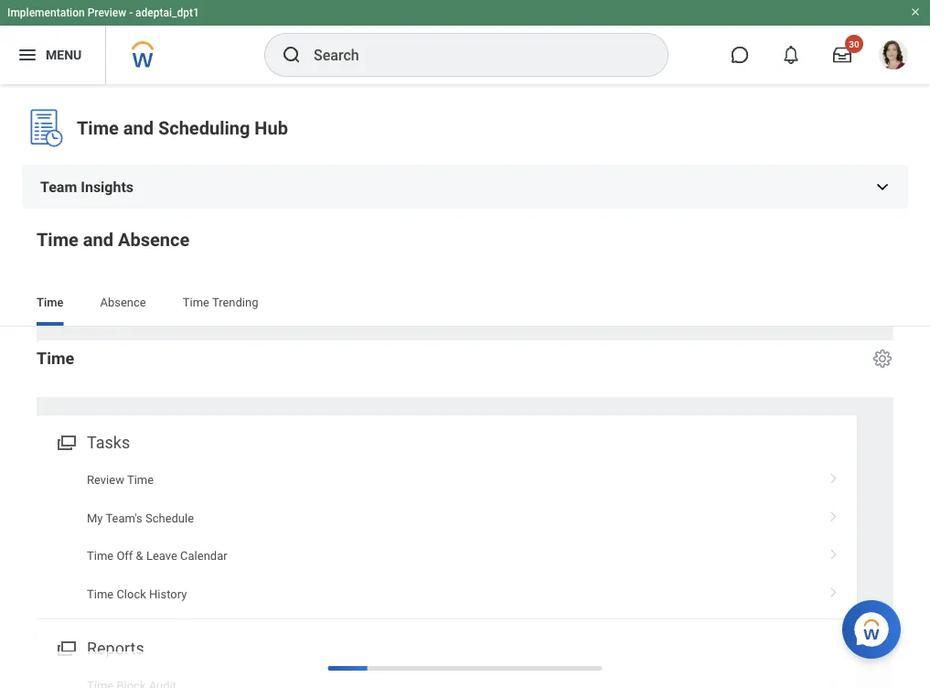 Task type: describe. For each thing, give the bounding box(es) containing it.
menu group image for reports
[[53, 635, 78, 660]]

Search Workday  search field
[[314, 35, 630, 75]]

adeptai_dpt1
[[136, 6, 199, 19]]

and for absence
[[83, 229, 113, 250]]

chevron right image
[[823, 543, 846, 561]]

tasks
[[87, 433, 130, 452]]

inbox large image
[[834, 46, 852, 64]]

-
[[129, 6, 133, 19]]

time off & leave calendar link
[[37, 537, 857, 575]]

search image
[[281, 44, 303, 66]]

schedule
[[145, 511, 194, 525]]

review time link
[[37, 461, 857, 499]]

justify image
[[16, 44, 38, 66]]

30 button
[[823, 35, 864, 75]]

list containing review time
[[37, 461, 857, 613]]

tab list containing time
[[18, 282, 912, 326]]

team's
[[106, 511, 143, 525]]

time trending
[[183, 295, 258, 309]]

time and scheduling hub
[[77, 117, 288, 139]]

hub
[[255, 117, 288, 139]]

my team's schedule link
[[37, 499, 857, 537]]

time inside navigation pane region
[[77, 117, 119, 139]]

scheduling
[[158, 117, 250, 139]]

&
[[136, 549, 143, 563]]

my
[[87, 511, 103, 525]]

history
[[149, 587, 187, 601]]

chevron right image for my team's schedule
[[823, 505, 846, 523]]

my team's schedule
[[87, 511, 194, 525]]

trending
[[212, 295, 258, 309]]

close environment banner image
[[910, 6, 921, 17]]

time and scheduling hub element
[[77, 115, 909, 141]]

menu
[[46, 47, 82, 62]]

30
[[849, 38, 860, 49]]

time and absence
[[37, 229, 190, 250]]

implementation
[[7, 6, 85, 19]]

notifications large image
[[782, 46, 801, 64]]

menu banner
[[0, 0, 931, 84]]

leave
[[146, 549, 177, 563]]



Task type: locate. For each thing, give the bounding box(es) containing it.
team insights button
[[22, 165, 909, 209]]

chevron right image inside time clock history link
[[823, 580, 846, 599]]

review
[[87, 473, 124, 487]]

team insights
[[40, 178, 134, 195]]

and inside navigation pane region
[[123, 117, 154, 139]]

team
[[40, 178, 77, 195]]

3 chevron right image from the top
[[823, 580, 846, 599]]

1 vertical spatial and
[[83, 229, 113, 250]]

0 vertical spatial and
[[123, 117, 154, 139]]

absence down insights
[[118, 229, 190, 250]]

menu group image left tasks
[[53, 429, 78, 454]]

implementation preview -   adeptai_dpt1
[[7, 6, 199, 19]]

2 menu group image from the top
[[53, 635, 78, 660]]

and
[[123, 117, 154, 139], [83, 229, 113, 250]]

menu group image
[[53, 429, 78, 454], [53, 635, 78, 660]]

1 vertical spatial absence
[[100, 295, 146, 309]]

chevron right image
[[823, 467, 846, 485], [823, 505, 846, 523], [823, 580, 846, 599], [823, 672, 846, 688]]

1 vertical spatial menu group image
[[53, 635, 78, 660]]

0 vertical spatial menu group image
[[53, 429, 78, 454]]

0 vertical spatial absence
[[118, 229, 190, 250]]

chevron down small image
[[872, 176, 894, 198]]

off
[[117, 549, 133, 563]]

chevron right image for time clock history
[[823, 580, 846, 599]]

and for scheduling
[[123, 117, 154, 139]]

menu group image left 'reports' in the left of the page
[[53, 635, 78, 660]]

1 horizontal spatial and
[[123, 117, 154, 139]]

time
[[77, 117, 119, 139], [37, 229, 79, 250], [37, 295, 64, 309], [183, 295, 209, 309], [37, 349, 74, 368], [127, 473, 154, 487], [87, 549, 114, 563], [87, 587, 114, 601]]

4 chevron right image from the top
[[823, 672, 846, 688]]

reports
[[87, 639, 144, 658]]

menu group image for tasks
[[53, 429, 78, 454]]

absence
[[118, 229, 190, 250], [100, 295, 146, 309]]

list
[[37, 461, 857, 613]]

review time
[[87, 473, 154, 487]]

0 horizontal spatial and
[[83, 229, 113, 250]]

absence down "time and absence"
[[100, 295, 146, 309]]

time off & leave calendar
[[87, 549, 228, 563]]

chevron right image inside review time link
[[823, 467, 846, 485]]

configure this page image
[[872, 348, 894, 370]]

and down insights
[[83, 229, 113, 250]]

tab list
[[18, 282, 912, 326]]

and left scheduling
[[123, 117, 154, 139]]

menu button
[[0, 26, 105, 84]]

chevron right image inside my team's schedule link
[[823, 505, 846, 523]]

1 menu group image from the top
[[53, 429, 78, 454]]

preview
[[88, 6, 126, 19]]

chevron right image for review time
[[823, 467, 846, 485]]

absence inside tab list
[[100, 295, 146, 309]]

2 chevron right image from the top
[[823, 505, 846, 523]]

time clock history link
[[37, 575, 857, 613]]

calendar
[[180, 549, 228, 563]]

1 chevron right image from the top
[[823, 467, 846, 485]]

clock
[[117, 587, 146, 601]]

insights
[[81, 178, 134, 195]]

navigation pane region
[[0, 84, 931, 209]]

profile logan mcneil image
[[879, 40, 909, 73]]

time clock history
[[87, 587, 187, 601]]



Task type: vqa. For each thing, say whether or not it's contained in the screenshot.
Expand/Collapse Chart icon at bottom right
no



